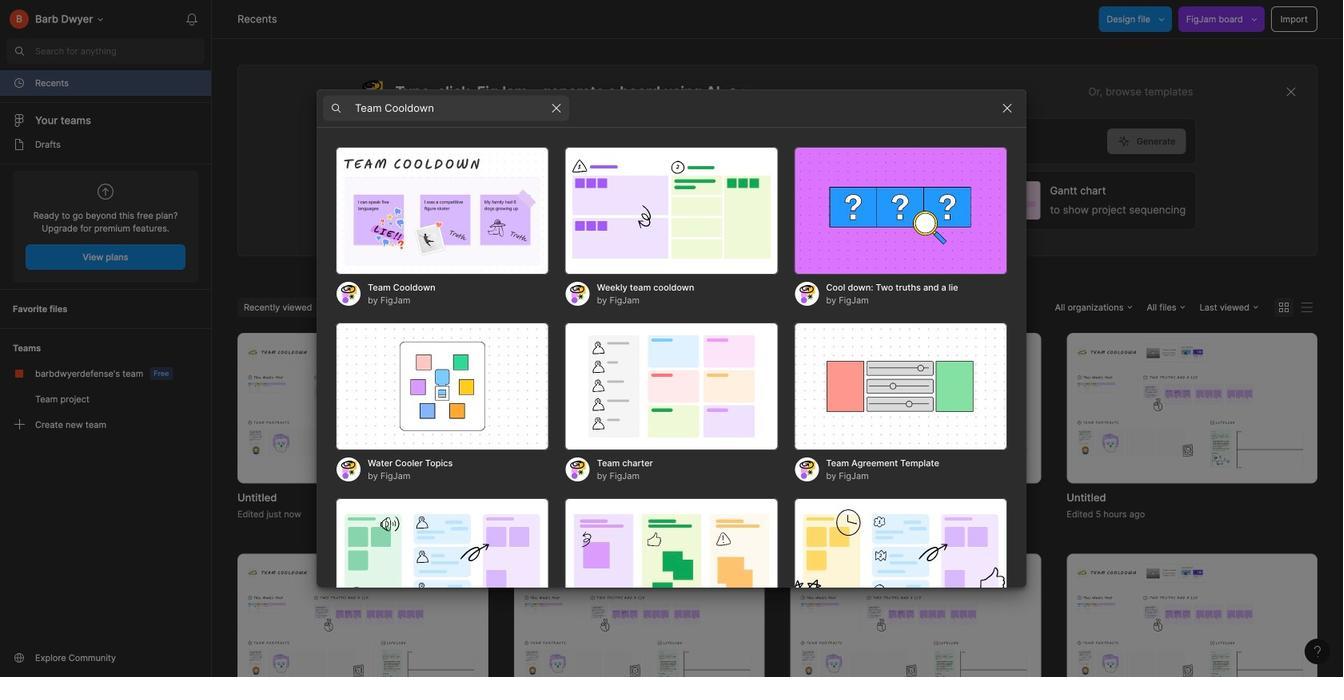 Task type: describe. For each thing, give the bounding box(es) containing it.
team meeting agenda image
[[794, 499, 1007, 627]]

community 16 image
[[13, 652, 26, 665]]

team charter image
[[565, 323, 778, 451]]

search 32 image
[[6, 38, 32, 64]]

Search for anything text field
[[35, 45, 205, 58]]

weekly team cooldown image
[[565, 147, 778, 275]]



Task type: vqa. For each thing, say whether or not it's contained in the screenshot.
View comments image on the left
no



Task type: locate. For each thing, give the bounding box(es) containing it.
Search templates text field
[[355, 99, 544, 118]]

recent 16 image
[[13, 77, 26, 90]]

file thumbnail image
[[245, 344, 480, 474], [522, 344, 757, 474], [798, 344, 1033, 474], [1075, 344, 1310, 474], [245, 564, 480, 678], [522, 564, 757, 678], [798, 564, 1033, 678], [1075, 564, 1310, 678]]

team stand up image
[[565, 499, 778, 627]]

dialog
[[317, 89, 1027, 678]]

Ex: A weekly team meeting, starting with an ice breaker field
[[359, 119, 1107, 164]]

team agreement template image
[[794, 323, 1007, 451]]

page 16 image
[[13, 138, 26, 151]]

bell 32 image
[[179, 6, 205, 32]]

team weekly image
[[336, 499, 549, 627]]

team cooldown image
[[336, 147, 549, 275]]

cool down: two truths and a lie image
[[794, 147, 1007, 275]]

water cooler topics image
[[336, 323, 549, 451]]



